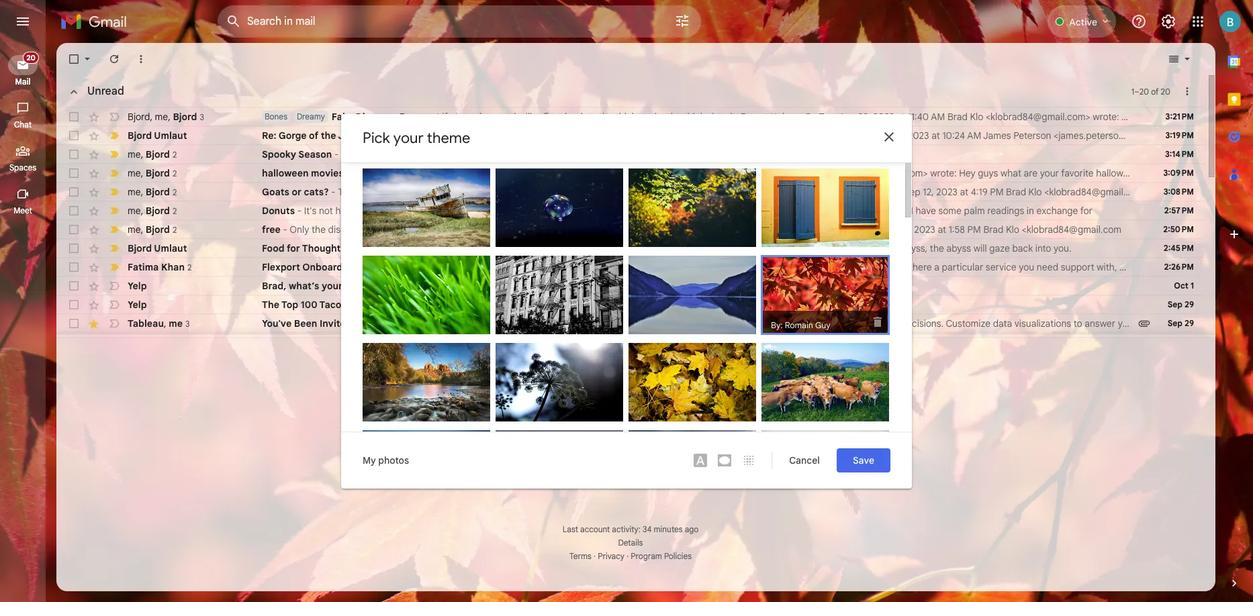 Task type: describe. For each thing, give the bounding box(es) containing it.
animals option
[[363, 430, 490, 509]]

<james.peterson1902@gmail.com>
[[1054, 130, 1201, 142]]

1 horizontal spatial james
[[983, 130, 1011, 142]]

2023 up goats or cats? - those who cannot understand how to put their thoughts on ice should not enter into the heat of debate. friedrich nietzsche on tue, sep 12, 2023 at 4:19 pm brad klo <klobrad84@gmail.com> wrote: i
[[713, 167, 734, 179]]

1 gaze from the left
[[791, 242, 811, 255]]

0 vertical spatial not
[[640, 186, 655, 198]]

ice
[[595, 186, 607, 198]]

by: romain guy down 'cloud'
[[371, 332, 430, 343]]

put
[[502, 186, 516, 198]]

to down and
[[746, 261, 755, 273]]

spooky
[[262, 148, 296, 160]]

row containing fatima khan
[[56, 258, 1205, 277]]

to left join
[[577, 318, 585, 330]]

brad down 'readings'
[[983, 224, 1004, 236]]

2 gb from the left
[[629, 430, 642, 442]]

it's
[[304, 205, 317, 217]]

- right 'cloud'
[[433, 318, 438, 330]]

portal
[[605, 261, 630, 273]]

0 horizontal spatial wed,
[[570, 205, 591, 217]]

12:36
[[660, 205, 681, 217]]

1 horizontal spatial should
[[609, 186, 638, 198]]

important according to google magic. switch for flexport onboarding call
[[107, 261, 121, 274]]

0 horizontal spatial 12,
[[568, 148, 579, 160]]

your right the answer
[[1118, 318, 1137, 330]]

kipchoge
[[801, 224, 842, 236]]

2 horizontal spatial abyss,
[[901, 242, 928, 255]]

long
[[814, 242, 832, 255]]

1 horizontal spatial with
[[797, 318, 815, 330]]

1 vertical spatial peterson
[[470, 318, 508, 330]]

, for you've been invited to tableau cloud - james peterson has invited you to join the tableau site, hcc!$8sh#dkhmc. interact with data to inform your decisions. customize data visualizations to answer your questions. share discoverie
[[164, 317, 166, 329]]

29 for check out the list and find your next tortilla-filled dream in rancho cucamonga ͏ ͏ ͏ ͏ ͏ ͏͏ ͏ ͏ ͏ ͏ ͏͏ ͏ ͏ ͏ ͏ ͏ ͏ ͏ ͏ ͏ ͏͏ ͏ ͏ ͏ ͏ ͏͏ ͏ ͏ ͏ ͏ ͏ ͏ ͏ ͏ ͏ ͏͏ ͏ ͏ ͏ ͏ ͏͏ ͏ ͏ ͏ ͏ ͏ ͏ ͏ ͏ ͏ ͏͏ ͏ ͏ ͏ ͏ ͏͏ ͏
[[1185, 300, 1194, 310]]

guy up 'my photos' button
[[415, 419, 430, 430]]

meet
[[14, 205, 32, 216]]

1 dark from the left
[[450, 130, 469, 142]]

slave
[[608, 224, 629, 236]]

1:58
[[949, 224, 965, 236]]

for down the only
[[287, 242, 300, 255]]

eliud
[[778, 224, 799, 236]]

me , bjord 2 for donuts
[[128, 204, 177, 217]]

me for spooky season
[[128, 148, 141, 160]]

what right guys
[[1001, 167, 1021, 179]]

1 gb from the left
[[591, 430, 604, 442]]

2 just from the left
[[1172, 261, 1187, 273]]

you've
[[262, 318, 292, 330]]

6 row from the top
[[56, 201, 1205, 220]]

not important switch for you've been invited to tableau cloud
[[107, 317, 121, 330]]

conversations
[[583, 370, 650, 384]]

yelp.
[[650, 280, 670, 292]]

where
[[353, 167, 381, 179]]

0 vertical spatial back
[[565, 111, 585, 123]]

not important switch for the top 100 taco spots are here
[[107, 298, 121, 312]]

11:40
[[908, 111, 929, 123]]

and right the moods at top right
[[696, 224, 712, 236]]

3:19 pm
[[1165, 130, 1194, 140]]

guy down 'cloud'
[[415, 332, 430, 343]]

grzegorz down the moods at top right
[[650, 245, 686, 256]]

save button
[[837, 448, 890, 472]]

to down spots
[[354, 318, 363, 330]]

important mainly because it was sent directly to you. switch for goats or cats?
[[107, 185, 121, 199]]

mirror
[[472, 111, 498, 123]]

the up thought
[[312, 224, 326, 236]]

2:57 pm
[[1164, 205, 1194, 216]]

unread button
[[60, 78, 130, 105]]

yelp for the top 100 taco spots are here
[[128, 299, 147, 311]]

it
[[518, 242, 524, 255]]

1 vertical spatial or
[[1119, 261, 1128, 273]]

głowaty up recently
[[422, 245, 454, 256]]

movies
[[311, 167, 344, 179]]

season
[[298, 148, 332, 160]]

thoughts
[[541, 186, 579, 198]]

0 vertical spatial or
[[292, 186, 301, 198]]

me , bjord 2 for goats
[[128, 186, 177, 198]]

your down the brad, what's your home's next project? - find your next painter, plumber, and more with yelp. ͏ ͏ ͏ ͏ ͏ ͏ ͏ ͏ ͏ ͏ ͏ ͏ ͏ ͏ ͏ ͏ ͏ ͏ ͏ ͏ ͏ ͏ ͏ ͏ ͏ ͏ ͏ ͏ ͏ ͏ ͏ ͏ ͏ ͏ ͏ ͏ ͏ ͏ ͏ ͏ ͏ ͏ ͏ ͏ ͏ ͏ ͏ ͏ ͏ ͏ ͏ ͏ ͏ ͏ ͏ ͏ ͏ ͏ ͏ ͏ ͏ ͏ ͏ ͏ ͏ ͏ ͏ ͏ ͏ ͏ ͏ ͏ ͏ ͏
[[548, 299, 567, 311]]

horror.
[[530, 167, 558, 179]]

2 no from the left
[[517, 167, 527, 179]]

in left life
[[399, 224, 407, 236]]

settings image
[[1160, 13, 1177, 30]]

pick your theme alert dialog
[[341, 114, 912, 509]]

of right –
[[1151, 86, 1159, 96]]

from
[[419, 130, 440, 142]]

are right life
[[425, 224, 438, 236]]

1 horizontal spatial bones
[[399, 111, 428, 123]]

bullock left the 0.13
[[538, 419, 566, 430]]

- right 🌮 image on the left of the page
[[426, 299, 431, 311]]

by: grzegorz głowaty up 'you'
[[371, 245, 454, 256]]

klo down "luminous"
[[674, 148, 687, 160]]

life
[[437, 111, 453, 123]]

re: gorge of the jungle - we come from a dark abyss, we end in a dark abyss, and we call the luminous interval life. nikos kazantzakis on mon, sep 11, 2023 at 10:24 am james peterson <james.peterson1902@gmail.com> wrote:
[[262, 130, 1230, 142]]

fatima khan 2
[[128, 261, 192, 273]]

particular
[[942, 261, 983, 273]]

4 row from the top
[[56, 164, 1205, 183]]

1 horizontal spatial 12,
[[700, 167, 711, 179]]

sep left share
[[1168, 318, 1183, 328]]

wrote: up "<james.peterson1902@gmail.com>"
[[1093, 111, 1119, 123]]

the left process
[[556, 242, 570, 255]]

on right the nietzsche
[[869, 186, 882, 198]]

0 horizontal spatial that
[[473, 148, 490, 160]]

your left favorite
[[1040, 167, 1059, 179]]

3 inside bjord , me , bjord 3
[[200, 112, 204, 122]]

1 horizontal spatial abyss,
[[573, 130, 600, 142]]

29,
[[858, 111, 871, 123]]

conan
[[590, 167, 618, 179]]

wrote: down sat,
[[1203, 130, 1230, 142]]

tue, up horror.
[[530, 148, 547, 160]]

fatima
[[128, 261, 159, 273]]

1 horizontal spatial he
[[671, 111, 681, 123]]

to right 'slave' on the top of the page
[[632, 224, 641, 236]]

thinker
[[615, 111, 645, 123]]

0 vertical spatial 13,
[[612, 205, 623, 217]]

into up the "need"
[[1035, 242, 1051, 255]]

no
[[566, 370, 580, 384]]

brad down "luminous"
[[651, 148, 671, 160]]

row containing bjord
[[56, 107, 1251, 126]]

what up the call on the top of the page
[[648, 111, 668, 123]]

2 aug from the left
[[1234, 111, 1251, 123]]

1:38
[[616, 148, 633, 160]]

sep up horror.
[[549, 148, 566, 160]]

2023 right 29,
[[873, 111, 894, 123]]

top
[[281, 299, 298, 311]]

kazantzakis
[[786, 130, 837, 142]]

abyss
[[946, 242, 971, 255]]

5 ͏͏ from the left
[[855, 299, 857, 311]]

2 were from the left
[[1131, 261, 1152, 273]]

navigation containing mail
[[0, 43, 47, 602]]

see
[[490, 242, 505, 255]]

list
[[496, 299, 508, 311]]

2 for goats or cats?
[[173, 187, 177, 197]]

2 flexport from the left
[[541, 261, 576, 273]]

hcc!$8sh#dkhmc.
[[677, 318, 759, 330]]

passions.
[[736, 224, 776, 236]]

<klobrad84@gmail.com
[[1022, 224, 1122, 236]]

is right life
[[455, 111, 462, 123]]

a left 'slave' on the top of the page
[[600, 224, 605, 236]]

and right mirror
[[500, 111, 516, 123]]

are up see
[[489, 224, 502, 236]]

tue, up kazantzakis
[[819, 111, 837, 123]]

seller
[[578, 261, 602, 273]]

me , bjord 2 for spooky
[[128, 148, 177, 160]]

bjord umlaut for food for thought
[[128, 242, 187, 255]]

1 vertical spatial not
[[319, 205, 333, 217]]

6 ͏͏ from the left
[[867, 299, 869, 311]]

only
[[290, 224, 309, 236]]

is
[[900, 261, 907, 273]]

is right stapp
[[464, 148, 470, 160]]

if
[[463, 224, 468, 236]]

1 · from the left
[[594, 551, 596, 561]]

2 for spooky season
[[173, 149, 177, 159]]

brad up friedrich
[[785, 167, 805, 179]]

- right call
[[379, 261, 383, 273]]

0 horizontal spatial tableau
[[128, 317, 164, 329]]

15
[[618, 430, 627, 442]]

romain left 'inform'
[[785, 320, 813, 331]]

tue, up can
[[884, 186, 902, 198]]

1 vertical spatial i
[[911, 205, 913, 217]]

brad up '10:24'
[[947, 111, 968, 123]]

0 horizontal spatial bones
[[265, 111, 287, 122]]

13 row from the top
[[56, 333, 1205, 352]]

exchange
[[1037, 205, 1078, 217]]

2023 right 11,
[[908, 130, 929, 142]]

2 inside fatima khan 2
[[187, 262, 192, 272]]

spaces
[[9, 163, 36, 173]]

by: grzegorz głowaty down selected
[[637, 419, 720, 430]]

privacy link
[[598, 551, 625, 561]]

your down signed on the left top
[[471, 280, 490, 292]]

1 halloween from the left
[[262, 167, 309, 179]]

a left mirror
[[464, 111, 469, 123]]

2 · from the left
[[627, 551, 629, 561]]

need
[[1037, 261, 1058, 273]]

2 horizontal spatial there
[[909, 261, 932, 273]]

the left list
[[479, 299, 493, 311]]

1 no from the left
[[417, 167, 428, 179]]

recently
[[424, 261, 458, 273]]

terms
[[569, 551, 592, 561]]

0 vertical spatial hey
[[959, 167, 976, 179]]

2023 down the "have"
[[914, 224, 935, 236]]

me for free
[[128, 223, 141, 235]]

important according to google magic. switch for food for thought
[[107, 242, 121, 255]]

come?
[[381, 148, 409, 160]]

dream
[[645, 299, 672, 311]]

tue, up enter
[[661, 167, 678, 179]]

klo up friedrich
[[807, 167, 821, 179]]

on up kazantzakis
[[804, 111, 817, 123]]

bjord umlaut for re: gorge of the jungle
[[128, 130, 187, 142]]

3 row from the top
[[56, 145, 1205, 164]]

monster.
[[707, 242, 743, 255]]

- left life
[[430, 111, 434, 123]]

, for halloween movies - where there is no imagination there is no horror. arthur conan doyle on tue, sep 12, 2023 at 2:50 pm brad klo <klobrad84@gmail.com> wrote: hey guys what are your favorite halloween movies?
[[141, 167, 143, 179]]

4 ͏͏ from the left
[[831, 299, 833, 311]]

głowaty down the free - only the disciplined ones in life are free. if you are undisciplined, you are a slave to your moods and your passions. eliud kipchoge on wed, sep 13, 2023 at 1:58 pm brad klo <klobrad84@gmail.com
[[688, 245, 720, 256]]

your up food for thought - whoever fights monsters should see to it that in the process he does not become a monster. and if you gaze long enough into an abyss, the abyss will gaze back into you.
[[643, 224, 662, 236]]

3:14 pm
[[1165, 149, 1194, 159]]

favorite
[[1061, 167, 1094, 179]]

me for donuts
[[128, 204, 141, 217]]

re:
[[262, 130, 276, 142]]

visualizations
[[1015, 318, 1071, 330]]

to left the thinker
[[588, 111, 596, 123]]

fake dinosaur bones - life is a mirror and will reflect back to the thinker what he thinks into it. ernest holmes on tue, aug 29, 2023 at 11:40 am brad klo <klobrad84@gmail.com> wrote: thanks for the tip. on sat, aug
[[332, 111, 1251, 123]]

what right clarify
[[786, 261, 807, 273]]

mail heading
[[0, 77, 46, 87]]

at left '10:24'
[[932, 130, 940, 142]]

on right tip.
[[1201, 111, 1213, 123]]

- left for
[[334, 148, 339, 160]]

moods
[[664, 224, 693, 236]]

process
[[572, 242, 606, 255]]

2 data from the left
[[993, 318, 1012, 330]]

grzegorz up the hey,
[[384, 245, 420, 256]]

my
[[363, 454, 376, 466]]

1 horizontal spatial am
[[967, 130, 981, 142]]

for up <klobrad84@gmail.com
[[1080, 205, 1092, 217]]

and right list
[[510, 299, 527, 311]]

flexport onboarding call - hey, you recently signed up for your flexport seller portal account, and i just wanted to clarify what you were looking for. is there a particular service you need support with, or were you just
[[262, 261, 1187, 273]]

0 horizontal spatial james
[[440, 318, 468, 330]]

important mainly because it was sent directly to you. switch for free
[[107, 223, 121, 236]]

food
[[262, 242, 285, 255]]

34
[[643, 524, 652, 535]]

for right thanks
[[1154, 111, 1166, 123]]

by: greg bullock down site,
[[637, 332, 699, 343]]

what's
[[289, 280, 319, 292]]

your right 'inform'
[[880, 318, 899, 330]]

3 inside "tableau , me 3"
[[185, 319, 190, 329]]

by: mike cleron option
[[762, 430, 889, 509]]

your up 'monster.'
[[714, 224, 733, 236]]

ones
[[376, 224, 397, 236]]

0.13 gb of 15 gb used
[[572, 430, 665, 442]]

sep left 11,
[[877, 130, 894, 142]]

into left it.
[[712, 111, 728, 123]]

romain up photos
[[385, 419, 413, 430]]

the right the call on the top of the page
[[652, 130, 666, 142]]

want,
[[407, 205, 430, 217]]

selected
[[653, 370, 695, 384]]

2 horizontal spatial next
[[569, 299, 588, 311]]

luminous
[[669, 130, 707, 142]]

your inside alert dialog
[[393, 129, 424, 147]]

are down kazantzakis
[[825, 148, 839, 160]]

by: romain guy left 'inform'
[[771, 320, 831, 331]]

brad up 'readings'
[[1006, 186, 1026, 198]]

here
[[390, 299, 410, 311]]

2 for donuts
[[173, 206, 177, 216]]

greg down undisciplined,
[[517, 245, 536, 256]]

their
[[518, 186, 538, 198]]

filled
[[622, 299, 643, 311]]

you've
[[506, 205, 534, 217]]

is up put
[[508, 167, 514, 179]]

2 ͏͏ from the left
[[794, 299, 797, 311]]

at left '4:19'
[[960, 186, 968, 198]]

signed
[[461, 261, 489, 273]]

ready??
[[859, 148, 893, 160]]

bullock down site,
[[671, 332, 699, 343]]

1 vertical spatial 1
[[1191, 281, 1194, 291]]

row containing tableau
[[56, 314, 1253, 333]]

wrote: down movies?
[[1151, 186, 1178, 198]]

what down how
[[483, 205, 504, 217]]



Task type: vqa. For each thing, say whether or not it's contained in the screenshot.
about
no



Task type: locate. For each thing, give the bounding box(es) containing it.
me , bjord 2
[[128, 148, 177, 160], [128, 167, 177, 179], [128, 186, 177, 198], [128, 204, 177, 217], [128, 223, 177, 235]]

at left 1:58
[[938, 224, 946, 236]]

and up 1:38
[[602, 130, 618, 142]]

site,
[[657, 318, 675, 330]]

1 horizontal spatial peterson
[[1013, 130, 1051, 142]]

1 29 from the top
[[1185, 300, 1194, 310]]

invited
[[320, 318, 352, 330]]

data right customize
[[993, 318, 1012, 330]]

1 not important switch from the top
[[107, 110, 121, 124]]

0 horizontal spatial data
[[817, 318, 836, 330]]

arthur
[[560, 167, 588, 179]]

0 vertical spatial sep 29
[[1168, 300, 1194, 310]]

8 ͏͏ from the left
[[903, 299, 905, 311]]

1 horizontal spatial 20
[[1161, 86, 1170, 96]]

1 horizontal spatial hey
[[959, 167, 976, 179]]

klo
[[970, 111, 983, 123], [674, 148, 687, 160], [807, 167, 821, 179], [1029, 186, 1042, 198], [722, 205, 736, 217], [1006, 224, 1019, 236]]

gaze left "long"
[[791, 242, 811, 255]]

brad down goats or cats? - those who cannot understand how to put their thoughts on ice should not enter into the heat of debate. friedrich nietzsche on tue, sep 12, 2023 at 4:19 pm brad klo <klobrad84@gmail.com> wrote: i
[[700, 205, 720, 217]]

sep 29 for james peterson has invited you to join the tableau site, hcc!$8sh#dkhmc. interact with data to inform your decisions. customize data visualizations to answer your questions. share discoverie
[[1168, 318, 1194, 328]]

2 for free
[[173, 225, 177, 235]]

13, up 'slave' on the top of the page
[[612, 205, 623, 217]]

row down more
[[56, 295, 1205, 314]]

at left 12:36 on the right top
[[649, 205, 658, 217]]

data left 'inform'
[[817, 318, 836, 330]]

3 ͏͏ from the left
[[818, 299, 821, 311]]

romain down eliud
[[784, 245, 812, 256]]

the left heat
[[700, 186, 714, 198]]

0 horizontal spatial flexport
[[262, 261, 300, 273]]

having
[[335, 205, 364, 217]]

2 not important switch from the top
[[107, 279, 121, 293]]

to left put
[[491, 186, 499, 198]]

3 not important switch from the top
[[107, 298, 121, 312]]

a down reflect
[[544, 130, 549, 142]]

goats
[[262, 186, 289, 198]]

i right can
[[911, 205, 913, 217]]

2 umlaut from the top
[[154, 242, 187, 255]]

to left the answer
[[1074, 318, 1082, 330]]

0 horizontal spatial should
[[459, 242, 487, 255]]

umlaut for re: gorge of the jungle - we come from a dark abyss, we end in a dark abyss, and we call the luminous interval life. nikos kazantzakis on mon, sep 11, 2023 at 10:24 am james peterson <james.peterson1902@gmail.com> wrote:
[[154, 130, 187, 142]]

2 important according to google magic. switch from the top
[[107, 261, 121, 274]]

11,
[[896, 130, 905, 142]]

1 important according to google magic. switch from the top
[[107, 242, 121, 255]]

on
[[581, 186, 592, 198]]

0 horizontal spatial gaze
[[791, 242, 811, 255]]

has
[[511, 318, 526, 330]]

call
[[359, 261, 377, 273]]

undisciplined,
[[505, 224, 564, 236]]

- check out the list and find your next tortilla-filled dream in rancho cucamonga ͏ ͏ ͏ ͏ ͏ ͏͏ ͏ ͏ ͏ ͏ ͏͏ ͏ ͏ ͏ ͏ ͏ ͏ ͏ ͏ ͏ ͏͏ ͏ ͏ ͏ ͏ ͏͏ ͏ ͏ ͏ ͏ ͏ ͏ ͏ ͏ ͏ ͏͏ ͏ ͏ ͏ ͏ ͏͏ ͏ ͏ ͏ ͏ ͏ ͏ ͏ ͏ ͏ ͏͏ ͏ ͏ ͏ ͏ ͏͏ ͏
[[424, 299, 908, 311]]

- left "find"
[[444, 280, 448, 292]]

sep up can
[[904, 186, 921, 198]]

can
[[893, 205, 908, 217]]

0 horizontal spatial next
[[380, 280, 401, 292]]

me , bjord 2 for halloween
[[128, 167, 177, 179]]

main content
[[56, 43, 1253, 602]]

1 horizontal spatial just
[[1172, 261, 1187, 273]]

next down plumber,
[[569, 299, 588, 311]]

1 horizontal spatial gaze
[[989, 242, 1010, 255]]

row up does
[[56, 220, 1205, 239]]

not important switch for brad, what's your home's next project?
[[107, 279, 121, 293]]

10 row from the top
[[56, 277, 1205, 295]]

7 ͏͏ from the left
[[891, 299, 893, 311]]

gaze
[[791, 242, 811, 255], [989, 242, 1010, 255]]

0 vertical spatial 1
[[1131, 86, 1134, 96]]

grzegorz
[[384, 245, 420, 256], [650, 245, 686, 256], [650, 419, 686, 430]]

0 horizontal spatial 1
[[1131, 86, 1134, 96]]

my photos button
[[352, 448, 420, 472]]

abyss, up spooky season - for us to come? scott stapp is that you? on tue, sep 12, 2023 at 1:38 pm brad klo <klobrad84@gmail.com> wrote: are you ready?? on the top of the page
[[573, 130, 600, 142]]

, for donuts - it's not having what you want, it's wanting what you've got. on wed, sep 13, 2023 at 12:36 pm brad klo <klobrad84@gmail.com> wrote: hey can i have some palm readings in exchange for
[[141, 204, 143, 217]]

5 important mainly because it was sent directly to you. switch from the top
[[107, 204, 121, 218]]

doyle
[[620, 167, 644, 179]]

1 vertical spatial 3
[[185, 319, 190, 329]]

to right us
[[370, 148, 378, 160]]

back right reflect
[[565, 111, 585, 123]]

11 row from the top
[[56, 295, 1205, 314]]

got.
[[536, 205, 553, 217]]

mail
[[15, 77, 31, 87]]

1 horizontal spatial ·
[[627, 551, 629, 561]]

ago
[[685, 524, 699, 535]]

0 vertical spatial important according to google magic. switch
[[107, 242, 121, 255]]

dreamy
[[297, 111, 325, 122]]

chat heading
[[0, 120, 46, 130]]

are up process
[[584, 224, 598, 236]]

0 vertical spatial bjord umlaut
[[128, 130, 187, 142]]

am right '11:40'
[[931, 111, 945, 123]]

1 vertical spatial 29
[[1185, 318, 1194, 328]]

yarbrough
[[805, 419, 845, 430]]

7 row from the top
[[56, 220, 1205, 239]]

by: grzegorz głowaty option
[[363, 168, 490, 257], [629, 168, 756, 257], [629, 343, 756, 431]]

0 horizontal spatial were
[[828, 261, 848, 273]]

1 20 from the left
[[1139, 86, 1149, 96]]

enough
[[835, 242, 867, 255]]

free
[[262, 224, 281, 236]]

disciplined
[[328, 224, 374, 236]]

1 just from the left
[[695, 261, 710, 273]]

sep 29 for check out the list and find your next tortilla-filled dream in rancho cucamonga ͏ ͏ ͏ ͏ ͏ ͏͏ ͏ ͏ ͏ ͏ ͏͏ ͏ ͏ ͏ ͏ ͏ ͏ ͏ ͏ ͏ ͏͏ ͏ ͏ ͏ ͏ ͏͏ ͏ ͏ ͏ ͏ ͏ ͏ ͏ ͏ ͏ ͏͏ ͏ ͏ ͏ ͏ ͏͏ ͏ ͏ ͏ ͏ ͏ ͏ ͏ ͏ ͏ ͏͏ ͏ ͏ ͏ ͏ ͏͏ ͏
[[1168, 300, 1194, 310]]

0 vertical spatial peterson
[[1013, 130, 1051, 142]]

terms link
[[569, 551, 592, 561]]

1 horizontal spatial next
[[492, 280, 511, 292]]

4 important mainly because it was sent directly to you. switch from the top
[[107, 185, 121, 199]]

to left it
[[507, 242, 516, 255]]

painter,
[[513, 280, 545, 292]]

greg down the has
[[517, 332, 536, 343]]

navigation
[[0, 43, 47, 602]]

data
[[817, 318, 836, 330], [993, 318, 1012, 330]]

1 vertical spatial james
[[440, 318, 468, 330]]

wrote: up some
[[930, 167, 957, 179]]

1
[[1131, 86, 1134, 96], [1191, 281, 1194, 291]]

donuts
[[262, 205, 295, 217]]

mail, 20 unread messages image
[[22, 55, 38, 68]]

3 me , bjord 2 from the top
[[128, 186, 177, 198]]

2 for halloween movies
[[173, 168, 177, 178]]

, for free - only the disciplined ones in life are free. if you are undisciplined, you are a slave to your moods and your passions. eliud kipchoge on wed, sep 13, 2023 at 1:58 pm brad klo <klobrad84@gmail.com
[[141, 223, 143, 235]]

4 me , bjord 2 from the top
[[128, 204, 177, 217]]

row down dream
[[56, 314, 1253, 333]]

by: greg bullock option
[[496, 168, 623, 257], [496, 256, 623, 344], [629, 256, 756, 344], [496, 343, 623, 431]]

important according to google magic. switch
[[107, 242, 121, 255], [107, 261, 121, 274]]

me , bjord 2 for free
[[128, 223, 177, 235]]

0 horizontal spatial back
[[565, 111, 585, 123]]

the up season at top
[[321, 130, 336, 142]]

halloween down "<james.peterson1902@gmail.com>"
[[1096, 167, 1139, 179]]

- right free
[[283, 224, 287, 236]]

2:45 pm
[[1164, 243, 1194, 253]]

2 29 from the top
[[1185, 318, 1194, 328]]

13, down can
[[901, 224, 912, 236]]

bullock down "invited"
[[538, 332, 566, 343]]

if
[[765, 242, 771, 255]]

0 horizontal spatial will
[[519, 111, 532, 123]]

food for thought - whoever fights monsters should see to it that in the process he does not become a monster. and if you gaze long enough into an abyss, the abyss will gaze back into you.
[[262, 242, 1072, 255]]

2 horizontal spatial 12,
[[923, 186, 934, 198]]

2 we from the left
[[621, 130, 633, 142]]

unread tab panel
[[56, 75, 1253, 484]]

umlaut for food for thought - whoever fights monsters should see to it that in the process he does not become a monster. and if you gaze long enough into an abyss, the abyss will gaze back into you.
[[154, 242, 187, 255]]

wed, down on
[[570, 205, 591, 217]]

1 horizontal spatial will
[[973, 242, 987, 255]]

that left you?
[[473, 148, 490, 160]]

, for spooky season - for us to come? scott stapp is that you? on tue, sep 12, 2023 at 1:38 pm brad klo <klobrad84@gmail.com> wrote: are you ready??
[[141, 148, 143, 160]]

refresh image
[[107, 52, 121, 66]]

2 horizontal spatial tableau
[[621, 318, 655, 330]]

2 sep 29 from the top
[[1168, 318, 1194, 328]]

not left enter
[[640, 186, 655, 198]]

i down become on the top of the page
[[690, 261, 693, 273]]

2023 up conan
[[582, 148, 603, 160]]

sep down ice
[[593, 205, 610, 217]]

0 vertical spatial with
[[630, 280, 648, 292]]

greg left the 0.13
[[517, 419, 536, 430]]

6 important mainly because it was sent directly to you. switch from the top
[[107, 223, 121, 236]]

0 vertical spatial he
[[671, 111, 681, 123]]

important mainly because it was sent directly to you. switch for re: gorge of the jungle
[[107, 129, 121, 142]]

just up oct
[[1172, 261, 1187, 273]]

not right "it's"
[[319, 205, 333, 217]]

20 right –
[[1161, 86, 1170, 96]]

toggle split pane mode image
[[1167, 52, 1181, 66]]

, for goats or cats? - those who cannot understand how to put their thoughts on ice should not enter into the heat of debate. friedrich nietzsche on tue, sep 12, 2023 at 4:19 pm brad klo <klobrad84@gmail.com> wrote: i
[[141, 186, 143, 198]]

next down the hey,
[[380, 280, 401, 292]]

more
[[605, 280, 627, 292]]

yelp down fatima
[[128, 280, 147, 292]]

1 vertical spatial with
[[797, 318, 815, 330]]

2 important mainly because it was sent directly to you. switch from the top
[[107, 148, 121, 161]]

brad
[[947, 111, 968, 123], [651, 148, 671, 160], [785, 167, 805, 179], [1006, 186, 1026, 198], [700, 205, 720, 217], [983, 224, 1004, 236]]

unread
[[87, 85, 124, 98]]

0 vertical spatial 3
[[200, 112, 204, 122]]

0 horizontal spatial 3
[[185, 319, 190, 329]]

1 vertical spatial will
[[973, 242, 987, 255]]

3 important mainly because it was sent directly to you. switch from the top
[[107, 167, 121, 180]]

into
[[712, 111, 728, 123], [682, 186, 698, 198], [869, 242, 885, 255], [1035, 242, 1051, 255]]

aug right sat,
[[1234, 111, 1251, 123]]

pick your theme heading
[[363, 129, 470, 147]]

sep
[[877, 130, 894, 142], [549, 148, 566, 160], [681, 167, 697, 179], [904, 186, 921, 198], [593, 205, 610, 217], [882, 224, 898, 236], [1168, 300, 1183, 310], [1168, 318, 1183, 328]]

klo down heat
[[722, 205, 736, 217]]

or left cats?
[[292, 186, 301, 198]]

1 umlaut from the top
[[154, 130, 187, 142]]

imagination
[[431, 167, 480, 179]]

last account activity: 34 minutes ago details terms · privacy · program policies
[[563, 524, 699, 561]]

and
[[500, 111, 516, 123], [602, 130, 618, 142], [696, 224, 712, 236], [672, 261, 688, 273], [587, 280, 603, 292], [510, 299, 527, 311]]

1 horizontal spatial there
[[482, 167, 505, 179]]

29 for james peterson has invited you to join the tableau site, hcc!$8sh#dkhmc. interact with data to inform your decisions. customize data visualizations to answer your questions. share discoverie
[[1185, 318, 1194, 328]]

aug left 29,
[[839, 111, 856, 123]]

into left an at the right top of the page
[[869, 242, 885, 255]]

halloween down spooky
[[262, 167, 309, 179]]

1 vertical spatial 13,
[[901, 224, 912, 236]]

0 horizontal spatial aug
[[839, 111, 856, 123]]

thought
[[302, 242, 341, 255]]

9 row from the top
[[56, 258, 1205, 277]]

1 data from the left
[[817, 318, 836, 330]]

8 row from the top
[[56, 239, 1205, 258]]

he
[[671, 111, 681, 123], [609, 242, 620, 255]]

1 aug from the left
[[839, 111, 856, 123]]

am right '10:24'
[[967, 130, 981, 142]]

0 horizontal spatial with
[[630, 280, 648, 292]]

1 me , bjord 2 from the top
[[128, 148, 177, 160]]

it.
[[730, 111, 738, 123]]

1 vertical spatial am
[[967, 130, 981, 142]]

on
[[804, 111, 817, 123], [1201, 111, 1213, 123], [839, 130, 852, 142], [515, 148, 528, 160], [646, 167, 659, 179], [869, 186, 882, 198], [555, 205, 568, 217], [844, 224, 856, 236]]

🌮 image
[[413, 300, 424, 311]]

row
[[56, 107, 1251, 126], [56, 126, 1230, 145], [56, 145, 1205, 164], [56, 164, 1205, 183], [56, 183, 1205, 201], [56, 201, 1205, 220], [56, 220, 1205, 239], [56, 239, 1205, 258], [56, 258, 1205, 277], [56, 277, 1205, 295], [56, 295, 1205, 314], [56, 314, 1253, 333], [56, 333, 1205, 352]]

1 horizontal spatial were
[[1131, 261, 1152, 273]]

1 – 20 of 20
[[1131, 86, 1170, 96]]

the left abyss
[[930, 242, 944, 255]]

in right dream
[[675, 299, 682, 311]]

tortilla-
[[590, 299, 622, 311]]

- right cats?
[[331, 186, 336, 198]]

1 vertical spatial sep 29
[[1168, 318, 1194, 328]]

pm up the free - only the disciplined ones in life are free. if you are undisciplined, you are a slave to your moods and your passions. eliud kipchoge on wed, sep 13, 2023 at 1:58 pm brad klo <klobrad84@gmail.com
[[684, 205, 697, 217]]

the left the thinker
[[599, 111, 613, 123]]

check
[[433, 299, 460, 311]]

not important switch
[[107, 110, 121, 124], [107, 279, 121, 293], [107, 298, 121, 312], [107, 317, 121, 330]]

home's
[[345, 280, 378, 292]]

1 flexport from the left
[[262, 261, 300, 273]]

whoever
[[350, 242, 388, 255]]

1 bjord umlaut from the top
[[128, 130, 187, 142]]

2 halloween from the left
[[1096, 167, 1139, 179]]

1 we from the left
[[500, 130, 513, 142]]

klo up exchange
[[1029, 186, 1042, 198]]

0 horizontal spatial gb
[[591, 430, 604, 442]]

2:26 pm
[[1164, 262, 1194, 272]]

2 me , bjord 2 from the top
[[128, 167, 177, 179]]

1 sep 29 from the top
[[1168, 300, 1194, 310]]

me for goats or cats?
[[128, 186, 141, 198]]

life
[[409, 224, 422, 236]]

yelp for brad, what's your home's next project?
[[128, 280, 147, 292]]

pm right 1:38
[[635, 148, 649, 160]]

0 vertical spatial am
[[931, 111, 945, 123]]

tab list
[[1215, 43, 1253, 554]]

by: terry yarbrough option
[[762, 343, 889, 431]]

important mainly because it was sent directly to you. switch
[[107, 129, 121, 142], [107, 148, 121, 161], [107, 167, 121, 180], [107, 185, 121, 199], [107, 204, 121, 218], [107, 223, 121, 236]]

2 vertical spatial not
[[645, 242, 660, 255]]

klo down 'readings'
[[1006, 224, 1019, 236]]

12 row from the top
[[56, 314, 1253, 333]]

dark down reflect
[[551, 130, 570, 142]]

0 horizontal spatial 20
[[1139, 86, 1149, 96]]

dinosaur
[[356, 111, 397, 123]]

2023 up 'slave' on the top of the page
[[625, 205, 647, 217]]

1 vertical spatial 12,
[[700, 167, 711, 179]]

friedrich
[[784, 186, 822, 198]]

0 vertical spatial i
[[1180, 186, 1183, 198]]

bones up re: in the left of the page
[[265, 111, 287, 122]]

main content containing unread
[[56, 43, 1253, 602]]

0 horizontal spatial peterson
[[470, 318, 508, 330]]

2 dark from the left
[[551, 130, 570, 142]]

1 row from the top
[[56, 107, 1251, 126]]

1 horizontal spatial back
[[1012, 242, 1033, 255]]

0 vertical spatial that
[[473, 148, 490, 160]]

and down become on the top of the page
[[672, 261, 688, 273]]

pick
[[363, 129, 390, 147]]

2:50
[[748, 167, 767, 179]]

0 horizontal spatial we
[[500, 130, 513, 142]]

1 vertical spatial should
[[459, 242, 487, 255]]

who
[[367, 186, 385, 198]]

wrote: down kazantzakis
[[796, 148, 823, 160]]

support
[[1061, 261, 1094, 273]]

flexport
[[262, 261, 300, 273], [541, 261, 576, 273]]

pm right 1:58
[[967, 224, 981, 236]]

1 horizontal spatial dark
[[551, 130, 570, 142]]

12,
[[568, 148, 579, 160], [700, 167, 711, 179], [923, 186, 934, 198]]

0 horizontal spatial hey
[[874, 205, 890, 217]]

3:08 pm
[[1164, 187, 1194, 197]]

should up signed on the left top
[[459, 242, 487, 255]]

1 vertical spatial he
[[609, 242, 620, 255]]

no up their
[[517, 167, 527, 179]]

row up no conversations selected
[[56, 333, 1205, 352]]

2 gaze from the left
[[989, 242, 1010, 255]]

account,
[[632, 261, 669, 273]]

0.13
[[572, 430, 589, 442]]

nikos
[[761, 130, 784, 142]]

search in mail image
[[222, 9, 246, 34]]

important mainly because it was sent directly to you. switch for halloween movies
[[107, 167, 121, 180]]

0 horizontal spatial dark
[[450, 130, 469, 142]]

1 horizontal spatial we
[[621, 130, 633, 142]]

1 vertical spatial wed,
[[858, 224, 880, 236]]

0 horizontal spatial he
[[609, 242, 620, 255]]

me for halloween movies
[[128, 167, 141, 179]]

were
[[828, 261, 848, 273], [1131, 261, 1152, 273]]

follow link to manage storage image
[[670, 429, 684, 443]]

0 vertical spatial wed,
[[570, 205, 591, 217]]

0 horizontal spatial there
[[383, 167, 406, 179]]

guys
[[978, 167, 998, 179]]

0 horizontal spatial no
[[417, 167, 428, 179]]

0 vertical spatial yelp
[[128, 280, 147, 292]]

głowaty right follow link to manage storage image
[[688, 419, 720, 430]]

photos
[[378, 454, 409, 466]]

1 yelp from the top
[[128, 280, 147, 292]]

5 me , bjord 2 from the top
[[128, 223, 177, 235]]

flexport up brad,
[[262, 261, 300, 273]]

project?
[[403, 280, 441, 292]]

Search in mail search field
[[218, 5, 701, 38]]

2 yelp from the top
[[128, 299, 147, 311]]

0 vertical spatial james
[[983, 130, 1011, 142]]

bullock down undisciplined,
[[538, 245, 566, 256]]

halloween movies - where there is no imagination there is no horror. arthur conan doyle on tue, sep 12, 2023 at 2:50 pm brad klo <klobrad84@gmail.com> wrote: hey guys what are your favorite halloween movies?
[[262, 167, 1176, 179]]

1 horizontal spatial tableau
[[365, 318, 402, 330]]

wanting
[[447, 205, 481, 217]]

1 vertical spatial important according to google magic. switch
[[107, 261, 121, 274]]

0 horizontal spatial just
[[695, 261, 710, 273]]

umlaut up 'khan'
[[154, 242, 187, 255]]

brad,
[[262, 280, 286, 292]]

1 horizontal spatial no
[[517, 167, 527, 179]]

20 up thanks
[[1139, 86, 1149, 96]]

romain down 'cloud'
[[385, 332, 413, 343]]

1 horizontal spatial flexport
[[541, 261, 576, 273]]

by: zermatt2 option
[[496, 430, 623, 509]]

1 horizontal spatial 13,
[[901, 224, 912, 236]]

0 vertical spatial umlaut
[[154, 130, 187, 142]]

1 important mainly because it was sent directly to you. switch from the top
[[107, 129, 121, 142]]

free - only the disciplined ones in life are free. if you are undisciplined, you are a slave to your moods and your passions. eliud kipchoge on wed, sep 13, 2023 at 1:58 pm brad klo <klobrad84@gmail.com
[[262, 224, 1122, 236]]

5 row from the top
[[56, 183, 1205, 201]]

important mainly because it was sent directly to you. switch for spooky season
[[107, 148, 121, 161]]

and down seller
[[587, 280, 603, 292]]

2 vertical spatial i
[[690, 261, 693, 273]]

end
[[515, 130, 531, 142]]

by: inside option
[[770, 419, 781, 430]]

4 not important switch from the top
[[107, 317, 121, 330]]

1 horizontal spatial data
[[993, 318, 1012, 330]]

fights
[[390, 242, 414, 255]]

by: romain guy up photos
[[371, 419, 430, 430]]

will
[[519, 111, 532, 123], [973, 242, 987, 255]]

1 vertical spatial back
[[1012, 242, 1033, 255]]

2
[[173, 149, 177, 159], [173, 168, 177, 178], [173, 187, 177, 197], [173, 206, 177, 216], [173, 225, 177, 235], [187, 262, 192, 272]]

0 horizontal spatial i
[[690, 261, 693, 273]]

advanced search options image
[[669, 7, 696, 34]]

what
[[648, 111, 668, 123], [1001, 167, 1021, 179], [366, 205, 387, 217], [483, 205, 504, 217], [786, 261, 807, 273]]

1 horizontal spatial i
[[911, 205, 913, 217]]

spaces heading
[[0, 163, 46, 173]]

2 horizontal spatial i
[[1180, 186, 1183, 198]]

aug
[[839, 111, 856, 123], [1234, 111, 1251, 123]]

·
[[594, 551, 596, 561], [627, 551, 629, 561]]

spooky season - for us to come? scott stapp is that you? on tue, sep 12, 2023 at 1:38 pm brad klo <klobrad84@gmail.com> wrote: are you ready??
[[262, 148, 893, 160]]

you.
[[1054, 242, 1072, 255]]

sat,
[[1216, 111, 1232, 123]]

2 row from the top
[[56, 126, 1230, 145]]

1 vertical spatial that
[[526, 242, 544, 255]]

1 horizontal spatial gb
[[629, 430, 642, 442]]

0 horizontal spatial or
[[292, 186, 301, 198]]

1 were from the left
[[828, 261, 848, 273]]

row down 'slave' on the top of the page
[[56, 239, 1205, 258]]

1 ͏͏ from the left
[[782, 299, 785, 311]]

back
[[565, 111, 585, 123], [1012, 242, 1033, 255]]

1 vertical spatial hey
[[874, 205, 890, 217]]

by: greg bullock down undisciplined,
[[504, 245, 566, 256]]

on right you?
[[515, 148, 528, 160]]

0 horizontal spatial abyss,
[[471, 130, 498, 142]]

not
[[640, 186, 655, 198], [319, 205, 333, 217], [645, 242, 660, 255]]

those
[[338, 186, 364, 198]]

meet heading
[[0, 205, 46, 216]]

pm right 2:50
[[769, 167, 783, 179]]

a right from
[[442, 130, 447, 142]]

2 20 from the left
[[1161, 86, 1170, 96]]

2 bjord umlaut from the top
[[128, 242, 187, 255]]

just
[[695, 261, 710, 273], [1172, 261, 1187, 273]]

important mainly because it was sent directly to you. switch for donuts
[[107, 204, 121, 218]]

by: romain guy option
[[762, 168, 889, 257], [363, 256, 490, 344], [762, 256, 889, 334], [363, 343, 490, 431], [629, 430, 756, 509]]



